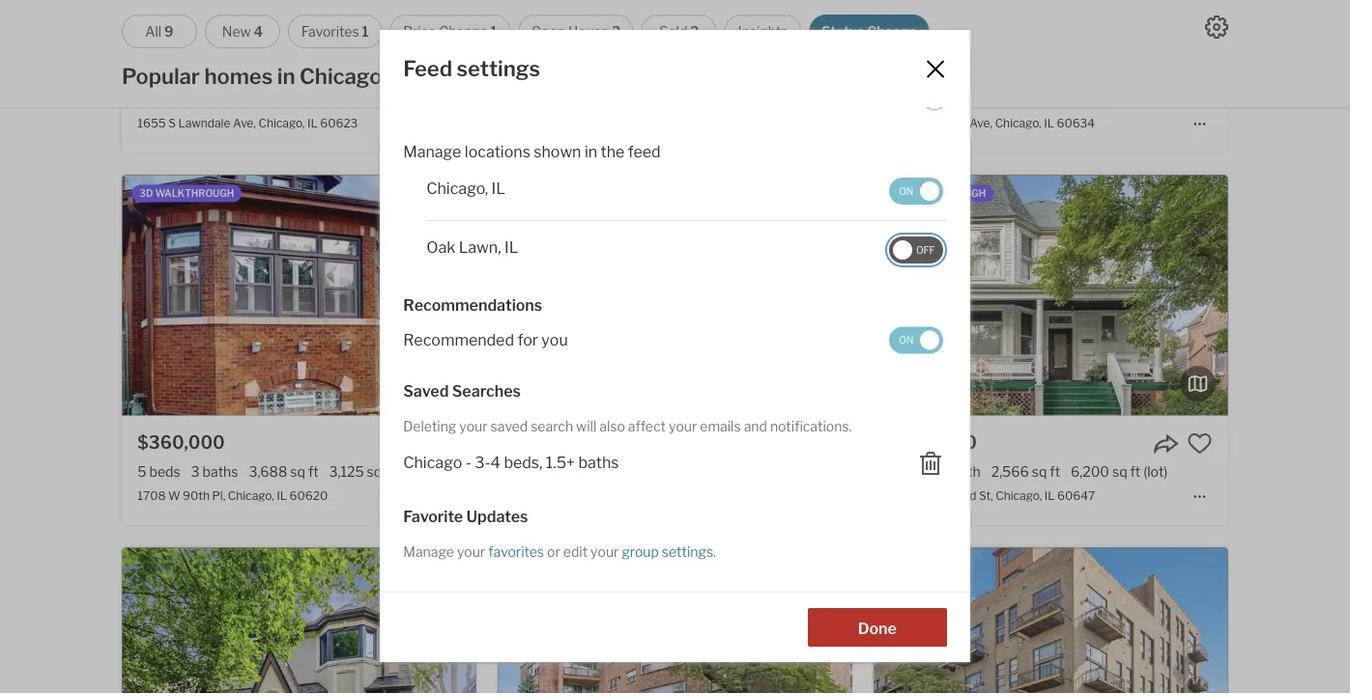 Task type: vqa. For each thing, say whether or not it's contained in the screenshot.
beds associated with $360,000
yes



Task type: locate. For each thing, give the bounding box(es) containing it.
option group
[[122, 14, 929, 48]]

saved searches
[[403, 382, 521, 401]]

1 vertical spatial manage
[[403, 545, 454, 561]]

il down the locations
[[492, 179, 505, 198]]

2 1 bath from the top
[[943, 465, 981, 481]]

chicago, down "3,688"
[[228, 490, 274, 504]]

1 vertical spatial n
[[922, 490, 931, 504]]

sq right 832
[[1020, 92, 1035, 108]]

1.5 baths
[[567, 465, 623, 481]]

(lot)
[[376, 92, 400, 108], [1128, 92, 1152, 108], [398, 465, 422, 481], [1144, 465, 1168, 481]]

chicago down favorites radio
[[300, 63, 382, 89]]

60623
[[320, 116, 358, 130]]

3d down 1655
[[140, 188, 153, 200]]

beds down $175,000
[[525, 465, 556, 481]]

3d walkthrough for $360,000
[[140, 188, 234, 200]]

3,125 sq ft (lot)
[[307, 92, 400, 108], [1059, 92, 1152, 108], [329, 465, 422, 481]]

il for 3705 n olcott ave, chicago, il 60634
[[1044, 116, 1054, 130]]

0 horizontal spatial walkthrough
[[155, 188, 234, 200]]

chicago,
[[258, 116, 305, 130], [995, 116, 1042, 130], [426, 179, 488, 198], [228, 490, 274, 504], [996, 490, 1042, 504]]

pl,
[[212, 490, 225, 504]]

bath up bernard
[[952, 465, 981, 481]]

3,125 up 60634
[[1059, 92, 1094, 108]]

3 inside "open house" option
[[612, 23, 621, 40]]

2 photo of 2142 w rosemont ave unit 3d, chicago, il 60659 image from the left
[[852, 549, 1206, 694]]

il
[[307, 116, 318, 130], [1044, 116, 1054, 130], [492, 179, 505, 198], [504, 238, 518, 257], [277, 490, 287, 504], [1045, 490, 1055, 504]]

1 horizontal spatial 3d walkthrough
[[892, 188, 986, 200]]

3,125 sq ft (lot) down deleting
[[329, 465, 422, 481]]

3,125 sq ft (lot) up 60634
[[1059, 92, 1152, 108]]

3 baths for $129,000
[[195, 92, 242, 108]]

1
[[362, 23, 369, 40], [491, 23, 497, 40], [943, 92, 949, 108], [943, 465, 949, 481]]

0 vertical spatial bath
[[952, 92, 981, 108]]

2 photo of 7411 s martin luther king dr, chicago, il 60619 image from the left
[[852, 176, 1206, 416]]

3,125 sq ft (lot) up 60623
[[307, 92, 400, 108]]

photo of 719 n lockwood ave, chicago, il 60644 image up the max price slider range field
[[498, 0, 852, 43]]

1 inside price change radio
[[491, 23, 497, 40]]

2 photo of 1708 w 90th pl, chicago, il 60620 image from the left
[[476, 176, 830, 416]]

4 right -
[[491, 454, 501, 473]]

photo of 719 n lockwood ave, chicago, il 60644 image up 832 sq ft
[[852, 0, 1206, 43]]

0 horizontal spatial ave,
[[233, 116, 256, 130]]

0 horizontal spatial favorite button checkbox
[[435, 432, 461, 457]]

1 ave, from the left
[[233, 116, 256, 130]]

3 baths up pl,
[[191, 465, 238, 481]]

3,125 right 3,688 sq ft
[[329, 465, 364, 481]]

ave,
[[233, 116, 256, 130], [970, 116, 993, 130]]

baths
[[206, 92, 242, 108], [578, 454, 619, 473], [203, 465, 238, 481], [588, 465, 623, 481]]

1 vertical spatial 3 baths
[[191, 465, 238, 481]]

New radio
[[205, 14, 280, 48]]

and
[[744, 419, 767, 435]]

favorite button image
[[435, 59, 461, 84]]

1 horizontal spatial favorite button checkbox
[[1187, 432, 1213, 457]]

0 vertical spatial in
[[277, 63, 295, 89]]

bath up olcott
[[952, 92, 981, 108]]

1 horizontal spatial 3d
[[892, 188, 905, 200]]

photo of 1708 w 90th pl, chicago, il 60620 image
[[122, 176, 476, 416], [476, 176, 830, 416]]

change right status
[[867, 23, 917, 40]]

3d for $850,000
[[892, 188, 905, 200]]

3
[[612, 23, 621, 40], [195, 92, 203, 108], [890, 92, 898, 108], [191, 465, 200, 481], [514, 465, 522, 481]]

photo of 7411 s martin luther king dr, chicago, il 60619 image
[[498, 176, 852, 416], [852, 176, 1206, 416]]

updates
[[466, 508, 528, 527]]

walkthrough down olcott
[[907, 188, 986, 200]]

1 walkthrough from the left
[[155, 188, 234, 200]]

change
[[439, 23, 488, 40], [867, 23, 917, 40]]

n
[[922, 116, 931, 130], [922, 490, 931, 504]]

beds for $129,000
[[153, 92, 184, 108]]

1 horizontal spatial in
[[585, 143, 597, 161]]

il down 3,688 sq ft
[[277, 490, 287, 504]]

3,125
[[307, 92, 342, 108], [1059, 92, 1094, 108], [329, 465, 364, 481]]

2 ave, from the left
[[970, 116, 993, 130]]

3d for $360,000
[[140, 188, 153, 200]]

beds
[[153, 92, 184, 108], [901, 92, 932, 108], [149, 465, 180, 481], [525, 465, 556, 481], [901, 465, 932, 481]]

1 horizontal spatial 3 beds
[[890, 92, 932, 108]]

manage up "chicago, il"
[[403, 143, 461, 161]]

baths for 3 beds
[[588, 465, 623, 481]]

4 up 2438
[[890, 465, 898, 481]]

1 favorite button image from the left
[[435, 432, 461, 457]]

1 horizontal spatial change
[[867, 23, 917, 40]]

favorite button checkbox for $360,000
[[435, 432, 461, 457]]

sq right 832 sq ft
[[1097, 92, 1112, 108]]

3 beds down $175,000
[[514, 465, 556, 481]]

chicago, for $129,000
[[258, 116, 305, 130]]

1 up 'settings'
[[491, 23, 497, 40]]

2 favorite button image from the left
[[1187, 432, 1213, 457]]

chicago, down "— sq ft"
[[258, 116, 305, 130]]

beds up 2438
[[901, 465, 932, 481]]

sq
[[268, 92, 283, 108], [345, 92, 360, 108], [1020, 92, 1035, 108], [1097, 92, 1112, 108], [290, 465, 305, 481], [367, 465, 382, 481], [1032, 465, 1047, 481], [1112, 465, 1127, 481]]

all 9
[[145, 23, 174, 40]]

insights
[[738, 23, 788, 40]]

1 right favorites
[[362, 23, 369, 40]]

1655
[[138, 116, 166, 130]]

3 up 90th
[[191, 465, 200, 481]]

3 up lawndale
[[195, 92, 203, 108]]

status change
[[822, 23, 917, 40]]

1 horizontal spatial favorite button image
[[1187, 432, 1213, 457]]

favorites 1
[[301, 23, 369, 40]]

change inside radio
[[439, 23, 488, 40]]

sq right 2,566
[[1032, 465, 1047, 481]]

il left 60647 in the bottom right of the page
[[1045, 490, 1055, 504]]

0 horizontal spatial in
[[277, 63, 295, 89]]

beds for $850,000
[[901, 465, 932, 481]]

Status Change radio
[[809, 14, 929, 48]]

1 vertical spatial 1 bath
[[943, 465, 981, 481]]

1 vertical spatial 3 beds
[[514, 465, 556, 481]]

3 baths up lawndale
[[195, 92, 242, 108]]

in
[[277, 63, 295, 89], [585, 143, 597, 161]]

sq right —
[[268, 92, 283, 108]]

affect
[[628, 419, 666, 435]]

1 horizontal spatial ave,
[[970, 116, 993, 130]]

favorite button image for $360,000
[[435, 432, 461, 457]]

popular homes in chicago
[[122, 63, 382, 89]]

3 beds
[[890, 92, 932, 108], [514, 465, 556, 481]]

6,200
[[1071, 465, 1110, 481]]

ave, for lawndale
[[233, 116, 256, 130]]

your
[[459, 419, 488, 435], [669, 419, 697, 435], [457, 545, 485, 561], [591, 545, 619, 561]]

3d down 3705 at the right top
[[892, 188, 905, 200]]

3 beds for 1.5 baths
[[514, 465, 556, 481]]

il right lawn,
[[504, 238, 518, 257]]

3 beds for 1 bath
[[890, 92, 932, 108]]

1 photo of 1708 w 90th pl, chicago, il 60620 image from the left
[[122, 176, 476, 416]]

3d walkthrough down s
[[140, 188, 234, 200]]

chicago, down the locations
[[426, 179, 488, 198]]

3 up 3705 at the right top
[[890, 92, 898, 108]]

chicago, down 2,566 sq ft
[[996, 490, 1042, 504]]

3 baths
[[195, 92, 242, 108], [191, 465, 238, 481]]

1.5
[[567, 465, 585, 481]]

1 n from the top
[[922, 116, 931, 130]]

832 sq ft
[[991, 92, 1048, 108]]

photo of 5931 n kostner ave, chicago, il 60646 image
[[122, 549, 476, 694], [476, 549, 830, 694]]

1 photo of 2438 n bernard st, chicago, il 60647 image from the left
[[874, 176, 1228, 416]]

homes
[[204, 63, 273, 89]]

baths up pl,
[[203, 465, 238, 481]]

deleting
[[403, 419, 456, 435]]

photo of 2545 s dearborn st #313, chicago, il 60616 image
[[874, 549, 1228, 694], [1228, 549, 1350, 694]]

0 vertical spatial 1 bath
[[943, 92, 981, 108]]

all
[[145, 23, 162, 40]]

baths for 11 beds
[[206, 92, 242, 108]]

1 3d walkthrough from the left
[[140, 188, 234, 200]]

1 favorite button checkbox from the left
[[435, 432, 461, 457]]

1 photo of 719 n lockwood ave, chicago, il 60644 image from the left
[[498, 0, 852, 43]]

photo of 3705 n olcott ave, chicago, il 60634 image
[[874, 0, 1228, 43], [1228, 0, 1350, 43]]

il left 60634
[[1044, 116, 1054, 130]]

ave, down —
[[233, 116, 256, 130]]

your right affect
[[669, 419, 697, 435]]

$360,000
[[138, 433, 225, 454]]

(lot) for $129,000
[[376, 92, 400, 108]]

0 vertical spatial manage
[[403, 143, 461, 161]]

notifications.
[[770, 419, 852, 435]]

3d walkthrough down olcott
[[892, 188, 986, 200]]

walkthrough down lawndale
[[155, 188, 234, 200]]

favorite button checkbox
[[435, 432, 461, 457], [1187, 432, 1213, 457]]

2 walkthrough from the left
[[907, 188, 986, 200]]

feed
[[403, 56, 452, 82]]

1708 w 90th pl, chicago, il 60620
[[138, 490, 328, 504]]

photo of 719 n lockwood ave, chicago, il 60644 image
[[498, 0, 852, 43], [852, 0, 1206, 43]]

832
[[991, 92, 1017, 108]]

5
[[138, 465, 146, 481]]

0 horizontal spatial 3d
[[140, 188, 153, 200]]

beds right 5 on the left bottom
[[149, 465, 180, 481]]

favorite updates
[[403, 508, 528, 527]]

baths right the 1.5
[[588, 465, 623, 481]]

favorite button checkbox for $850,000
[[1187, 432, 1213, 457]]

2 3d from the left
[[892, 188, 905, 200]]

baths down homes
[[206, 92, 242, 108]]

1 vertical spatial bath
[[952, 465, 981, 481]]

chicago, for $360,000
[[228, 490, 274, 504]]

3d walkthrough
[[140, 188, 234, 200], [892, 188, 986, 200]]

1 1 bath from the top
[[943, 92, 981, 108]]

manage down favorite
[[403, 545, 454, 561]]

n right 2438
[[922, 490, 931, 504]]

1 3d from the left
[[140, 188, 153, 200]]

your down favorite updates
[[457, 545, 485, 561]]

$279,900
[[890, 60, 974, 81]]

ave, right olcott
[[970, 116, 993, 130]]

0 vertical spatial 3 beds
[[890, 92, 932, 108]]

1 bath up bernard
[[943, 465, 981, 481]]

2 favorite button checkbox from the left
[[1187, 432, 1213, 457]]

Insights radio
[[725, 14, 802, 48]]

1 manage from the top
[[403, 143, 461, 161]]

3 right the house
[[612, 23, 621, 40]]

status
[[822, 23, 864, 40]]

3,125 sq ft (lot) for $129,000
[[307, 92, 400, 108]]

2 horizontal spatial 4
[[890, 465, 898, 481]]

11 beds
[[138, 92, 184, 108]]

1 inside favorites radio
[[362, 23, 369, 40]]

group
[[622, 545, 659, 561]]

photo of 1655 s lawndale ave, chicago, il 60623 image
[[122, 0, 476, 43]]

2 manage from the top
[[403, 545, 454, 561]]

4 right new
[[254, 23, 263, 40]]

1 bath up olcott
[[943, 92, 981, 108]]

0 vertical spatial n
[[922, 116, 931, 130]]

(lot) for $850,000
[[1144, 465, 1168, 481]]

0 horizontal spatial 3 beds
[[514, 465, 556, 481]]

1 photo of 3705 n olcott ave, chicago, il 60634 image from the left
[[874, 0, 1228, 43]]

1 horizontal spatial walkthrough
[[907, 188, 986, 200]]

lawn,
[[459, 238, 501, 257]]

price change 1
[[403, 23, 497, 40]]

2 photo of 5931 n kostner ave, chicago, il 60646 image from the left
[[476, 549, 830, 694]]

photo of 2142 w rosemont ave unit 3d, chicago, il 60659 image
[[498, 549, 852, 694], [852, 549, 1206, 694]]

chicago left -
[[403, 454, 462, 473]]

you
[[542, 331, 568, 350]]

in left the
[[585, 143, 597, 161]]

2 3d walkthrough from the left
[[892, 188, 986, 200]]

change up feed settings
[[439, 23, 488, 40]]

n right 3705 at the right top
[[922, 116, 931, 130]]

bernard
[[933, 490, 977, 504]]

manage for manage locations shown in the feed
[[403, 143, 461, 161]]

1 bath for 3 beds
[[943, 92, 981, 108]]

2 n from the top
[[922, 490, 931, 504]]

beds up s
[[153, 92, 184, 108]]

manage for manage your favorites or edit your group settings.
[[403, 545, 454, 561]]

Sold radio
[[641, 14, 717, 48]]

-
[[466, 454, 471, 473]]

3d
[[140, 188, 153, 200], [892, 188, 905, 200]]

1 up bernard
[[943, 465, 949, 481]]

2,566 sq ft
[[991, 465, 1060, 481]]

2 change from the left
[[867, 23, 917, 40]]

(lot) for $360,000
[[398, 465, 422, 481]]

il for 1708 w 90th pl, chicago, il 60620
[[277, 490, 287, 504]]

3,125 up 60623
[[307, 92, 342, 108]]

sq right 3,688 sq ft
[[367, 465, 382, 481]]

1 change from the left
[[439, 23, 488, 40]]

1 horizontal spatial chicago
[[403, 454, 462, 473]]

photo of 2438 n bernard st, chicago, il 60647 image
[[874, 176, 1228, 416], [1228, 176, 1350, 416]]

0 horizontal spatial favorite button image
[[435, 432, 461, 457]]

0 vertical spatial chicago
[[300, 63, 382, 89]]

il left 60623
[[307, 116, 318, 130]]

favorite button image
[[435, 432, 461, 457], [1187, 432, 1213, 457]]

olcott
[[933, 116, 967, 130]]

change inside 'radio'
[[867, 23, 917, 40]]

0 horizontal spatial 3d walkthrough
[[140, 188, 234, 200]]

ft
[[286, 92, 297, 108], [363, 92, 373, 108], [1038, 92, 1048, 108], [1115, 92, 1125, 108], [308, 465, 319, 481], [385, 465, 395, 481], [1050, 465, 1060, 481], [1130, 465, 1141, 481]]

0 horizontal spatial change
[[439, 23, 488, 40]]

settings
[[457, 56, 540, 82]]

2 photo of 3705 n olcott ave, chicago, il 60634 image from the left
[[1228, 0, 1350, 43]]

3 beds up 3705 at the right top
[[890, 92, 932, 108]]

0 vertical spatial 3 baths
[[195, 92, 242, 108]]

in up "— sq ft"
[[277, 63, 295, 89]]

0 horizontal spatial 4
[[254, 23, 263, 40]]

1 bath for 4 beds
[[943, 465, 981, 481]]

recommended
[[403, 331, 514, 350]]



Task type: describe. For each thing, give the bounding box(es) containing it.
for
[[518, 331, 538, 350]]

3d walkthrough for $850,000
[[892, 188, 986, 200]]

1 vertical spatial chicago
[[403, 454, 462, 473]]

recommended for you
[[403, 331, 568, 350]]

your right the edit
[[591, 545, 619, 561]]

1.5+
[[546, 454, 575, 473]]

Price Change radio
[[390, 14, 511, 48]]

favorite button image for $850,000
[[1187, 432, 1213, 457]]

group settings. link
[[619, 545, 716, 561]]

$129,000
[[138, 60, 221, 81]]

the
[[601, 143, 625, 161]]

$850,000
[[890, 433, 977, 454]]

searches
[[452, 382, 521, 401]]

edit
[[563, 545, 588, 561]]

3,125 for $360,000
[[329, 465, 364, 481]]

st,
[[979, 490, 993, 504]]

1 photo of 7411 s martin luther king dr, chicago, il 60619 image from the left
[[498, 176, 852, 416]]

2,566
[[991, 465, 1029, 481]]

ave, for olcott
[[970, 116, 993, 130]]

house
[[568, 23, 609, 40]]

beds up 3705 at the right top
[[901, 92, 932, 108]]

sq up 60620
[[290, 465, 305, 481]]

your left saved on the left of the page
[[459, 419, 488, 435]]

popular
[[122, 63, 200, 89]]

2 photo of 2438 n bernard st, chicago, il 60647 image from the left
[[1228, 176, 1350, 416]]

Max price slider range field
[[403, 85, 947, 111]]

favorites
[[301, 23, 359, 40]]

also
[[599, 419, 625, 435]]

sold 2
[[659, 23, 699, 40]]

feed settings
[[403, 56, 540, 82]]

60647
[[1057, 490, 1095, 504]]

search
[[531, 419, 573, 435]]

60620
[[290, 490, 328, 504]]

60634
[[1057, 116, 1095, 130]]

bath for 2,566 sq ft
[[952, 465, 981, 481]]

5 beds
[[138, 465, 180, 481]]

recommendations
[[403, 296, 542, 315]]

4 beds
[[890, 465, 932, 481]]

1 photo of 5931 n kostner ave, chicago, il 60646 image from the left
[[122, 549, 476, 694]]

1 up olcott
[[943, 92, 949, 108]]

saved
[[403, 382, 449, 401]]

—
[[253, 92, 264, 108]]

beds for $360,000
[[149, 465, 180, 481]]

n for 3705
[[922, 116, 931, 130]]

2 photo of 2545 s dearborn st #313, chicago, il 60616 image from the left
[[1228, 549, 1350, 694]]

change for status
[[867, 23, 917, 40]]

new 4
[[222, 23, 263, 40]]

baths right 1.5+
[[578, 454, 619, 473]]

3-
[[475, 454, 491, 473]]

oak lawn, il
[[426, 238, 518, 257]]

walkthrough for $850,000
[[907, 188, 986, 200]]

il for 2438 n bernard st, chicago, il 60647
[[1045, 490, 1055, 504]]

2 photo of 719 n lockwood ave, chicago, il 60644 image from the left
[[852, 0, 1206, 43]]

baths for 5 beds
[[203, 465, 238, 481]]

— sq ft
[[253, 92, 297, 108]]

done button
[[808, 609, 947, 648]]

open house 3
[[531, 23, 621, 40]]

0 horizontal spatial chicago
[[300, 63, 382, 89]]

2438
[[890, 490, 919, 504]]

3,125 sq ft (lot) for $360,000
[[329, 465, 422, 481]]

All radio
[[122, 14, 197, 48]]

new
[[222, 23, 251, 40]]

or
[[547, 545, 560, 561]]

deleting your saved search will also affect your emails and notifications.
[[403, 419, 852, 435]]

will
[[576, 419, 597, 435]]

s
[[168, 116, 176, 130]]

chicago - 3-4 beds, 1.5+ baths
[[403, 454, 619, 473]]

favorites link
[[485, 545, 547, 561]]

sq up 60623
[[345, 92, 360, 108]]

manage locations shown in the feed
[[403, 143, 661, 161]]

locations
[[465, 143, 530, 161]]

Open House radio
[[518, 14, 634, 48]]

beds,
[[504, 454, 543, 473]]

settings.
[[662, 545, 716, 561]]

feed
[[628, 143, 661, 161]]

open
[[531, 23, 565, 40]]

emails
[[700, 419, 741, 435]]

price
[[403, 23, 436, 40]]

3 right "3-"
[[514, 465, 522, 481]]

option group containing all
[[122, 14, 929, 48]]

3 baths for $360,000
[[191, 465, 238, 481]]

chicago, for $850,000
[[996, 490, 1042, 504]]

w
[[168, 490, 180, 504]]

lawndale
[[178, 116, 230, 130]]

sq right 6,200
[[1112, 465, 1127, 481]]

manage your favorites or edit your group settings.
[[403, 545, 716, 561]]

saved
[[491, 419, 528, 435]]

1655 s lawndale ave, chicago, il 60623
[[138, 116, 358, 130]]

chicago, il
[[426, 179, 505, 198]]

1 vertical spatial in
[[585, 143, 597, 161]]

6,200 sq ft (lot)
[[1071, 465, 1168, 481]]

1 photo of 2545 s dearborn st #313, chicago, il 60616 image from the left
[[874, 549, 1228, 694]]

favorite
[[403, 508, 463, 527]]

1 photo of 2142 w rosemont ave unit 3d, chicago, il 60659 image from the left
[[498, 549, 852, 694]]

1 horizontal spatial 4
[[491, 454, 501, 473]]

shown
[[534, 143, 581, 161]]

4 inside new option
[[254, 23, 263, 40]]

n for 2438
[[922, 490, 931, 504]]

2
[[690, 23, 699, 40]]

9
[[164, 23, 174, 40]]

1708
[[138, 490, 166, 504]]

chicago, down 832 sq ft
[[995, 116, 1042, 130]]

favorite button checkbox
[[435, 59, 461, 84]]

11
[[138, 92, 150, 108]]

walkthrough for $360,000
[[155, 188, 234, 200]]

3705
[[890, 116, 920, 130]]

done
[[858, 620, 897, 639]]

3705 n olcott ave, chicago, il 60634
[[890, 116, 1095, 130]]

Favorites radio
[[288, 14, 382, 48]]

oak
[[426, 238, 455, 257]]

90th
[[183, 490, 210, 504]]

bath for 832 sq ft
[[952, 92, 981, 108]]

il for 1655 s lawndale ave, chicago, il 60623
[[307, 116, 318, 130]]

3,125 for $129,000
[[307, 92, 342, 108]]

3,688 sq ft
[[249, 465, 319, 481]]

$160,000
[[514, 60, 598, 81]]

3,688
[[249, 465, 287, 481]]

change for price
[[439, 23, 488, 40]]



